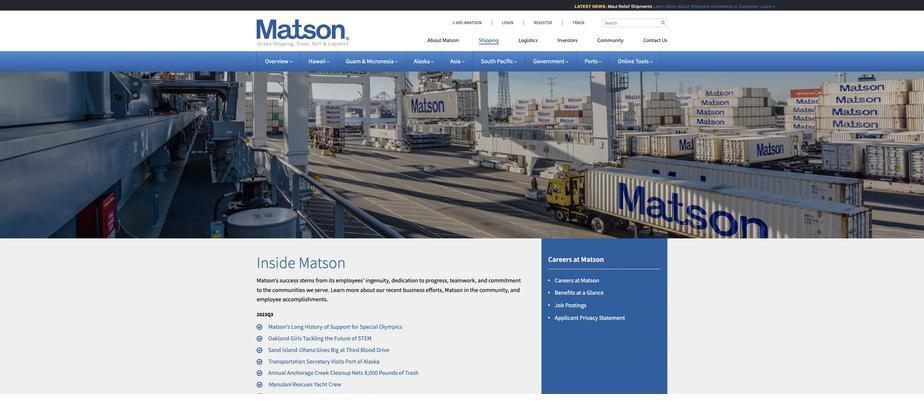 Task type: vqa. For each thing, say whether or not it's contained in the screenshot.
20
no



Task type: locate. For each thing, give the bounding box(es) containing it.
track link
[[563, 20, 585, 26]]

south
[[481, 57, 496, 65]]

glance
[[587, 289, 604, 297]]

0 vertical spatial and
[[478, 277, 488, 284]]

job postings
[[555, 302, 587, 309]]

to up employee
[[257, 286, 262, 294]]

gives
[[317, 346, 330, 354]]

support
[[330, 323, 351, 331]]

register link
[[524, 20, 563, 26]]

accomplishments.
[[283, 296, 328, 303]]

1 vertical spatial matson's
[[269, 323, 290, 331]]

>
[[769, 4, 771, 9]]

hawaii
[[309, 57, 326, 65]]

1 horizontal spatial to
[[420, 277, 425, 284]]

matson left in
[[445, 286, 463, 294]]

recent
[[386, 286, 402, 294]]

port
[[346, 358, 356, 366]]

asia link
[[451, 57, 465, 65]]

to
[[420, 277, 425, 284], [257, 286, 262, 294]]

alaska link
[[414, 57, 434, 65]]

matson up careers at matson link
[[582, 255, 605, 264]]

blue matson logo with ocean, shipping, truck, rail and logistics written beneath it. image
[[257, 20, 350, 47]]

learn
[[649, 4, 660, 9], [331, 286, 345, 294]]

alaska up 8,000
[[364, 358, 380, 366]]

track
[[573, 20, 585, 26]]

matson
[[443, 38, 459, 43], [299, 253, 346, 273], [582, 255, 605, 264], [582, 277, 600, 284], [445, 286, 463, 294]]

at up careers at matson link
[[574, 255, 580, 264]]

ports
[[585, 57, 598, 65]]

0 horizontal spatial alaska
[[364, 358, 380, 366]]

future
[[334, 335, 351, 342]]

community,
[[480, 286, 510, 294]]

benefits
[[555, 289, 576, 297]]

1 vertical spatial and
[[511, 286, 520, 294]]

sand
[[269, 346, 281, 354]]

learn down its
[[331, 286, 345, 294]]

about up alaska link on the top left of the page
[[428, 38, 442, 43]]

and
[[478, 277, 488, 284], [511, 286, 520, 294]]

1 vertical spatial learn
[[331, 286, 345, 294]]

at left a
[[577, 289, 582, 297]]

assistance
[[707, 4, 728, 9]]

of left trash
[[399, 369, 404, 377]]

matson's for matson's long history of support for special olympics
[[269, 323, 290, 331]]

community
[[598, 38, 624, 43]]

the up employee
[[263, 286, 272, 294]]

oakland
[[269, 335, 290, 342]]

0 vertical spatial careers at matson
[[549, 255, 605, 264]]

0 vertical spatial about
[[673, 4, 685, 9]]

shipping link
[[469, 35, 509, 48]]

latest
[[570, 4, 587, 9]]

1 vertical spatial to
[[257, 286, 262, 294]]

of right port
[[358, 358, 363, 366]]

of left stem
[[352, 335, 357, 342]]

matson's up employee
[[257, 277, 279, 284]]

of right history
[[324, 323, 329, 331]]

and up community,
[[478, 277, 488, 284]]

about
[[673, 4, 685, 9], [428, 38, 442, 43]]

to up business
[[420, 277, 425, 284]]

at right "big"
[[340, 346, 345, 354]]

register
[[534, 20, 553, 26]]

online tools link
[[618, 57, 653, 65]]

investors
[[558, 38, 578, 43]]

manulani rescues yacht crew
[[269, 381, 342, 389]]

about right more
[[673, 4, 685, 9]]

1 horizontal spatial the
[[325, 335, 333, 342]]

online tools
[[618, 57, 649, 65]]

about
[[361, 286, 375, 294]]

search image
[[662, 21, 666, 25]]

shipments
[[627, 4, 648, 9]]

matson's
[[257, 277, 279, 284], [269, 323, 290, 331]]

job postings link
[[555, 302, 587, 309]]

for
[[352, 323, 359, 331]]

trash
[[405, 369, 419, 377]]

None search field
[[602, 19, 668, 27]]

ohana
[[299, 346, 315, 354]]

matson's for matson's success stems from its employees' ingenuity, dedication to progress, teamwork, and commitment to the communities we serve. learn more about our recent business efforts, matson in the community, and employee accomplishments.
[[257, 277, 279, 284]]

alaska
[[414, 57, 430, 65], [364, 358, 380, 366]]

the right in
[[470, 286, 479, 294]]

matson down 1-
[[443, 38, 459, 43]]

0 horizontal spatial to
[[257, 286, 262, 294]]

maui
[[603, 4, 613, 9]]

0 vertical spatial matson's
[[257, 277, 279, 284]]

careers at matson up careers at matson link
[[549, 255, 605, 264]]

learn left more
[[649, 4, 660, 9]]

0 vertical spatial learn
[[649, 4, 660, 9]]

about matson link
[[428, 35, 469, 48]]

applicant privacy statement
[[555, 314, 626, 322]]

0 horizontal spatial about
[[428, 38, 442, 43]]

annual anchorage creek cleanup nets 8,000 pounds of trash link
[[269, 369, 419, 377]]

1 horizontal spatial alaska
[[414, 57, 430, 65]]

south pacific link
[[481, 57, 518, 65]]

applicant privacy statement link
[[555, 314, 626, 322]]

matson's long history of support for special olympics
[[269, 323, 403, 331]]

Search search field
[[602, 19, 668, 27]]

careers at matson section
[[534, 239, 676, 395]]

1 horizontal spatial and
[[511, 286, 520, 294]]

the up sand island ohana gives big at third blood drive
[[325, 335, 333, 342]]

1 vertical spatial about
[[428, 38, 442, 43]]

hawaii link
[[309, 57, 330, 65]]

matson's inside matson's success stems from its employees' ingenuity, dedication to progress, teamwork, and commitment to the communities we serve. learn more about our recent business efforts, matson in the community, and employee accomplishments.
[[257, 277, 279, 284]]

alaska down "about matson"
[[414, 57, 430, 65]]

communities
[[273, 286, 305, 294]]

guam
[[346, 57, 361, 65]]

efforts,
[[426, 286, 444, 294]]

0 horizontal spatial learn
[[331, 286, 345, 294]]

or
[[729, 4, 734, 9]]

0 horizontal spatial and
[[478, 277, 488, 284]]

matson's long history of support for special olympics link
[[269, 323, 403, 331]]

long
[[292, 323, 304, 331]]

news:
[[588, 4, 602, 9]]

careers up careers at matson link
[[549, 255, 572, 264]]

secretary
[[307, 358, 330, 366]]

1 vertical spatial careers
[[555, 277, 574, 284]]

learn inside matson's success stems from its employees' ingenuity, dedication to progress, teamwork, and commitment to the communities we serve. learn more about our recent business efforts, matson in the community, and employee accomplishments.
[[331, 286, 345, 294]]

at
[[574, 255, 580, 264], [575, 277, 580, 284], [577, 289, 582, 297], [340, 346, 345, 354]]

1 horizontal spatial learn
[[649, 4, 660, 9]]

island
[[282, 346, 298, 354]]

yacht
[[314, 381, 328, 389]]

matson's up oakland
[[269, 323, 290, 331]]

careers at matson up benefits at a glance on the bottom of the page
[[555, 277, 600, 284]]

careers up benefits
[[555, 277, 574, 284]]

careers
[[549, 255, 572, 264], [555, 277, 574, 284]]

cleanup
[[330, 369, 351, 377]]

commitment
[[489, 277, 521, 284]]

and down commitment
[[511, 286, 520, 294]]

anchorage
[[287, 369, 314, 377]]

third
[[346, 346, 360, 354]]

1 horizontal spatial about
[[673, 4, 685, 9]]



Task type: describe. For each thing, give the bounding box(es) containing it.
2023q3
[[257, 312, 273, 318]]

serve.
[[315, 286, 330, 294]]

employee
[[257, 296, 282, 303]]

relief
[[614, 4, 626, 9]]

4matson
[[464, 20, 482, 26]]

community link
[[588, 35, 634, 48]]

big
[[331, 346, 339, 354]]

about matson
[[428, 38, 459, 43]]

girls
[[291, 335, 302, 342]]

tackling
[[303, 335, 324, 342]]

1 vertical spatial careers at matson
[[555, 277, 600, 284]]

0 horizontal spatial the
[[263, 286, 272, 294]]

benefits at a glance
[[555, 289, 604, 297]]

postings
[[566, 302, 587, 309]]

special
[[360, 323, 378, 331]]

logistics
[[519, 38, 538, 43]]

drive
[[377, 346, 390, 354]]

loans
[[755, 4, 767, 9]]

privacy
[[580, 314, 598, 322]]

online
[[618, 57, 635, 65]]

0 vertical spatial to
[[420, 277, 425, 284]]

stems
[[300, 277, 315, 284]]

&
[[362, 57, 366, 65]]

manulani
[[269, 381, 292, 389]]

blood
[[361, 346, 376, 354]]

pacific
[[497, 57, 514, 65]]

more
[[346, 286, 359, 294]]

matson's success stems from its employees' ingenuity, dedication to progress, teamwork, and commitment to the communities we serve. learn more about our recent business efforts, matson in the community, and employee accomplishments.
[[257, 277, 521, 303]]

cranes load and offload matson containers from the containership at the terminal. image
[[0, 61, 925, 239]]

government
[[534, 57, 565, 65]]

visits
[[332, 358, 345, 366]]

guam & micronesia
[[346, 57, 394, 65]]

more
[[662, 4, 672, 9]]

employees'
[[336, 277, 365, 284]]

sand island ohana gives big at third blood drive
[[269, 346, 390, 354]]

logistics link
[[509, 35, 548, 48]]

guam & micronesia link
[[346, 57, 398, 65]]

overview
[[265, 57, 289, 65]]

0 vertical spatial careers
[[549, 255, 572, 264]]

learn more about shipment assistance or container loans > link
[[649, 4, 771, 9]]

us
[[662, 38, 668, 43]]

olympics
[[379, 323, 403, 331]]

creek
[[315, 369, 329, 377]]

inside
[[257, 253, 296, 273]]

login link
[[492, 20, 524, 26]]

shipping
[[479, 38, 499, 43]]

matson up 'from'
[[299, 253, 346, 273]]

login
[[502, 20, 514, 26]]

1 vertical spatial alaska
[[364, 358, 380, 366]]

nets
[[352, 369, 364, 377]]

8,000
[[365, 369, 378, 377]]

stem
[[358, 335, 372, 342]]

success
[[280, 277, 299, 284]]

matson inside top menu navigation
[[443, 38, 459, 43]]

statement
[[600, 314, 626, 322]]

pounds
[[379, 369, 398, 377]]

container
[[735, 4, 754, 9]]

0 vertical spatial alaska
[[414, 57, 430, 65]]

at up benefits at a glance on the bottom of the page
[[575, 277, 580, 284]]

top menu navigation
[[428, 35, 668, 48]]

about inside top menu navigation
[[428, 38, 442, 43]]

our
[[377, 286, 385, 294]]

job
[[555, 302, 565, 309]]

careers at matson link
[[555, 277, 600, 284]]

in
[[464, 286, 469, 294]]

1-
[[453, 20, 456, 26]]

dedication
[[392, 277, 418, 284]]

matson inside matson's success stems from its employees' ingenuity, dedication to progress, teamwork, and commitment to the communities we serve. learn more about our recent business efforts, matson in the community, and employee accomplishments.
[[445, 286, 463, 294]]

ingenuity,
[[366, 277, 391, 284]]

south pacific
[[481, 57, 514, 65]]

1-800-4matson
[[453, 20, 482, 26]]

contact us link
[[634, 35, 668, 48]]

transportation
[[269, 358, 306, 366]]

from
[[316, 277, 328, 284]]

ports link
[[585, 57, 602, 65]]

2 horizontal spatial the
[[470, 286, 479, 294]]

applicant
[[555, 314, 579, 322]]

contact
[[644, 38, 661, 43]]

teamwork,
[[450, 277, 477, 284]]

annual
[[269, 369, 286, 377]]

transportation secretary visits port of alaska link
[[269, 358, 380, 366]]

matson up glance at the right of page
[[582, 277, 600, 284]]

government link
[[534, 57, 569, 65]]

investors link
[[548, 35, 588, 48]]

we
[[307, 286, 314, 294]]

micronesia
[[367, 57, 394, 65]]

asia
[[451, 57, 461, 65]]



